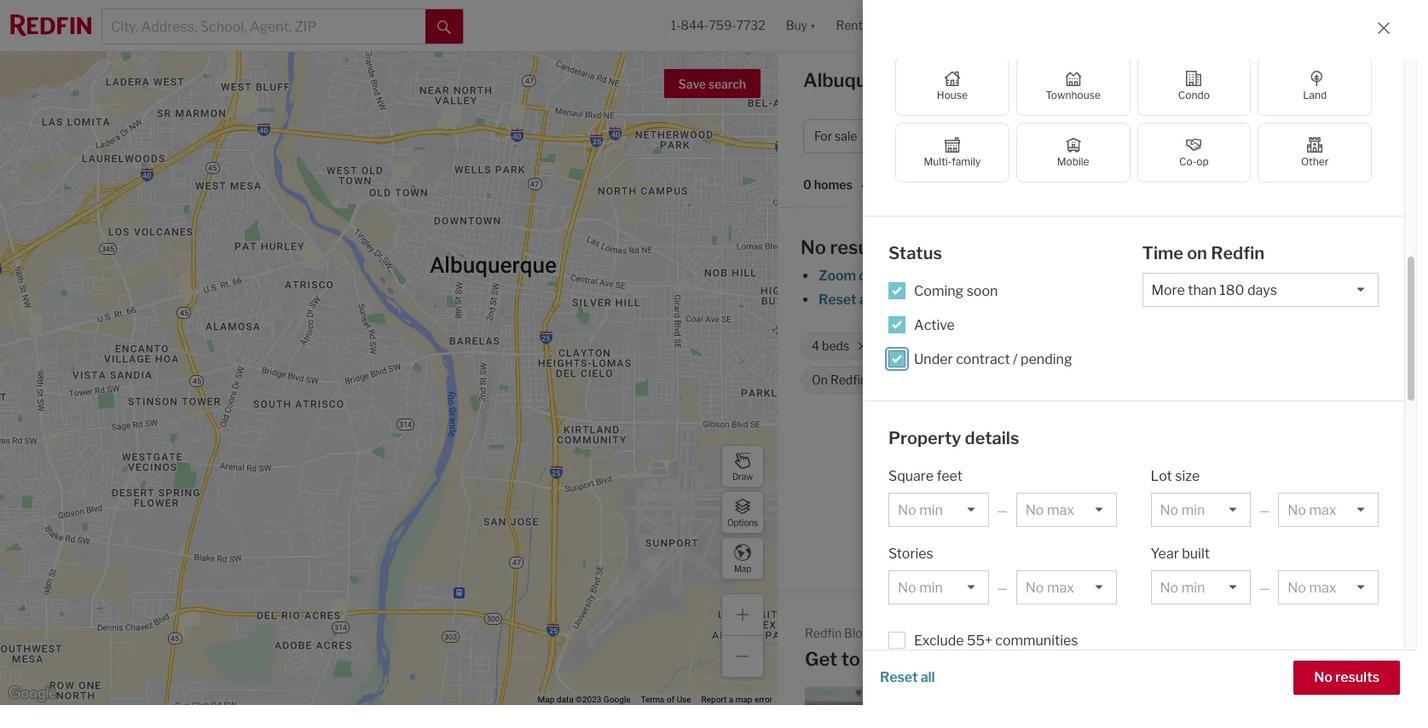 Task type: vqa. For each thing, say whether or not it's contained in the screenshot.
Options button
yes



Task type: locate. For each thing, give the bounding box(es) containing it.
0 vertical spatial 4
[[1099, 129, 1107, 144]]

1-844-759-7732
[[671, 18, 766, 33]]

save
[[679, 77, 706, 91]]

blog
[[845, 626, 870, 641]]

1 vertical spatial albuquerque,
[[917, 648, 1037, 671]]

under
[[914, 351, 953, 367]]

option group
[[896, 56, 1373, 183]]

1 vertical spatial results
[[1336, 670, 1380, 686]]

1 vertical spatial map
[[538, 695, 555, 705]]

more left than
[[870, 373, 899, 388]]

on
[[1188, 243, 1208, 264]]

1 horizontal spatial reset
[[880, 670, 918, 686]]

map left data
[[538, 695, 555, 705]]

• inside '0 homes •'
[[861, 179, 865, 193]]

1 horizontal spatial of
[[1013, 292, 1026, 308]]

4 left bd
[[1099, 129, 1107, 144]]

1 horizontal spatial nm
[[1041, 648, 1073, 671]]

results
[[830, 236, 892, 258], [1336, 670, 1380, 686]]

• for filters
[[1289, 129, 1293, 144]]

filters right your
[[1061, 292, 1098, 308]]

Townhouse checkbox
[[1017, 56, 1131, 116]]

for sale
[[815, 129, 858, 144]]

City, Address, School, Agent, ZIP search field
[[102, 9, 426, 44]]

0 horizontal spatial 4
[[812, 339, 820, 353]]

multi-family
[[924, 155, 981, 168]]

your
[[1029, 292, 1058, 308]]

—
[[998, 503, 1008, 518], [1260, 503, 1271, 518], [998, 581, 1008, 595], [1260, 581, 1271, 595]]

to inside zoom out reset all filters or remove one of your filters below to see more homes
[[1142, 292, 1155, 308]]

all down out
[[860, 292, 874, 308]]

1 horizontal spatial homes
[[1220, 292, 1264, 308]]

4+ baths
[[895, 339, 943, 353]]

map region
[[0, 0, 906, 705]]

homes inside zoom out reset all filters or remove one of your filters below to see more homes
[[1220, 292, 1264, 308]]

draw button
[[722, 445, 764, 488]]

4 inside "button"
[[1099, 129, 1107, 144]]

— for year built
[[1260, 581, 1271, 595]]

2 horizontal spatial filters
[[1252, 129, 1286, 144]]

0 vertical spatial all
[[860, 292, 874, 308]]

filters
[[1252, 129, 1286, 144], [877, 292, 915, 308], [1061, 292, 1098, 308]]

1 vertical spatial 4
[[812, 339, 820, 353]]

coming
[[914, 283, 964, 299]]

homes
[[814, 178, 853, 192], [1220, 292, 1264, 308]]

report a map error link
[[702, 695, 773, 705]]

— for lot size
[[1260, 503, 1271, 518]]

details
[[965, 428, 1020, 448]]

family
[[952, 155, 981, 168]]

all
[[1235, 129, 1250, 144]]

4 for 4 beds
[[812, 339, 820, 353]]

homes down the time on redfin
[[1220, 292, 1264, 308]]

google image
[[4, 683, 61, 705]]

0 horizontal spatial homes
[[814, 178, 853, 192]]

nm
[[928, 69, 959, 91], [1041, 648, 1073, 671]]

land
[[1304, 89, 1327, 102]]

of left use
[[667, 695, 675, 705]]

communities
[[996, 633, 1079, 649]]

albuquerque,
[[804, 69, 924, 91], [917, 648, 1037, 671]]

pending
[[1021, 351, 1073, 367]]

co-
[[1180, 155, 1197, 168]]

©2023
[[576, 695, 602, 705]]

Other checkbox
[[1258, 123, 1373, 183]]

sale
[[835, 129, 858, 144]]

0 vertical spatial reset
[[819, 292, 857, 308]]

0 horizontal spatial •
[[861, 179, 865, 193]]

4 bd / 4+ ba button
[[1088, 119, 1196, 154]]

more
[[1184, 292, 1217, 308], [870, 373, 899, 388]]

of right one
[[1013, 292, 1026, 308]]

reset
[[819, 292, 857, 308], [880, 670, 918, 686]]

reset down exclude
[[880, 670, 918, 686]]

Land checkbox
[[1258, 56, 1373, 116]]

1 vertical spatial 4+
[[895, 339, 909, 353]]

market insights | city guide
[[1204, 74, 1389, 90]]

sort
[[874, 178, 899, 192]]

0 horizontal spatial of
[[667, 695, 675, 705]]

0 vertical spatial more
[[1184, 292, 1217, 308]]

/ inside "button"
[[1127, 129, 1131, 144]]

0 horizontal spatial no
[[801, 236, 826, 258]]

albuquerque, inside redfin blog get to know albuquerque, nm
[[917, 648, 1037, 671]]

1-844-759-7732 link
[[671, 18, 766, 33]]

bd
[[1110, 129, 1124, 144]]

1 vertical spatial all
[[921, 670, 935, 686]]

nm right 55+ in the right bottom of the page
[[1041, 648, 1073, 671]]

1 horizontal spatial results
[[1336, 670, 1380, 686]]

no results inside button
[[1315, 670, 1380, 686]]

beds
[[822, 339, 850, 353]]

4
[[1099, 129, 1107, 144], [812, 339, 820, 353]]

/ right bd
[[1127, 129, 1131, 144]]

1 vertical spatial /
[[1014, 351, 1018, 367]]

0 horizontal spatial nm
[[928, 69, 959, 91]]

0 horizontal spatial map
[[538, 695, 555, 705]]

filters right all
[[1252, 129, 1286, 144]]

get
[[805, 648, 838, 671]]

1 vertical spatial reset
[[880, 670, 918, 686]]

0 horizontal spatial to
[[842, 648, 861, 671]]

Mobile checkbox
[[1017, 123, 1131, 183]]

lot
[[1151, 468, 1173, 485]]

0 vertical spatial /
[[1127, 129, 1131, 144]]

1 horizontal spatial no results
[[1315, 670, 1380, 686]]

sale
[[1060, 69, 1099, 91]]

all down exclude
[[921, 670, 935, 686]]

market
[[1204, 74, 1251, 90]]

more right see at right
[[1184, 292, 1217, 308]]

map button
[[722, 537, 764, 580]]

of inside zoom out reset all filters or remove one of your filters below to see more homes
[[1013, 292, 1026, 308]]

map
[[734, 563, 752, 574], [538, 695, 555, 705]]

Condo checkbox
[[1138, 56, 1252, 116]]

nm left homes
[[928, 69, 959, 91]]

map inside button
[[734, 563, 752, 574]]

terms
[[641, 695, 665, 705]]

reset all
[[880, 670, 935, 686]]

/ for 4+
[[1127, 129, 1131, 144]]

nm inside redfin blog get to know albuquerque, nm
[[1041, 648, 1073, 671]]

1 horizontal spatial 4
[[1099, 129, 1107, 144]]

list box
[[1143, 273, 1379, 307], [889, 493, 989, 527], [1017, 493, 1117, 527], [1151, 493, 1252, 527], [1279, 493, 1379, 527], [889, 571, 989, 605], [1017, 571, 1117, 605], [1151, 571, 1252, 605], [1279, 571, 1379, 605]]

1 vertical spatial •
[[861, 179, 865, 193]]

results inside button
[[1336, 670, 1380, 686]]

• left 3
[[1289, 129, 1293, 144]]

55+
[[967, 633, 993, 649]]

0 horizontal spatial filters
[[877, 292, 915, 308]]

1 vertical spatial of
[[667, 695, 675, 705]]

1 horizontal spatial more
[[1184, 292, 1217, 308]]

1 vertical spatial more
[[870, 373, 899, 388]]

1 vertical spatial homes
[[1220, 292, 1264, 308]]

4+ left ba
[[1133, 129, 1148, 144]]

1 horizontal spatial to
[[1142, 292, 1155, 308]]

no results
[[801, 236, 892, 258], [1315, 670, 1380, 686]]

/ for pending
[[1014, 351, 1018, 367]]

more inside zoom out reset all filters or remove one of your filters below to see more homes
[[1184, 292, 1217, 308]]

4+ left baths
[[895, 339, 909, 353]]

1 vertical spatial no
[[1315, 670, 1333, 686]]

/
[[1127, 129, 1131, 144], [1014, 351, 1018, 367]]

recommended button
[[901, 177, 1004, 193]]

map down options at right bottom
[[734, 563, 752, 574]]

0 vertical spatial 4+
[[1133, 129, 1148, 144]]

homes right 0
[[814, 178, 853, 192]]

0 vertical spatial no
[[801, 236, 826, 258]]

1 vertical spatial to
[[842, 648, 861, 671]]

than
[[902, 373, 927, 388]]

House checkbox
[[896, 56, 1010, 116]]

0 vertical spatial map
[[734, 563, 752, 574]]

feet
[[937, 468, 963, 485]]

Multi-family checkbox
[[896, 123, 1010, 183]]

submit search image
[[438, 20, 451, 34]]

• inside button
[[1289, 129, 1293, 144]]

/ left pending
[[1014, 351, 1018, 367]]

• left sort
[[861, 179, 865, 193]]

0 vertical spatial results
[[830, 236, 892, 258]]

mobile
[[1057, 155, 1090, 168]]

1 horizontal spatial /
[[1127, 129, 1131, 144]]

1 horizontal spatial map
[[734, 563, 752, 574]]

0 horizontal spatial no results
[[801, 236, 892, 258]]

remove 4 beds image
[[857, 341, 867, 351]]

0 horizontal spatial reset
[[819, 292, 857, 308]]

map
[[736, 695, 753, 705]]

house
[[937, 89, 968, 102]]

0 vertical spatial of
[[1013, 292, 1026, 308]]

•
[[1289, 129, 1293, 144], [861, 179, 865, 193]]

0 vertical spatial homes
[[814, 178, 853, 192]]

report a map error
[[702, 695, 773, 705]]

to left see at right
[[1142, 292, 1155, 308]]

reset down the zoom
[[819, 292, 857, 308]]

report
[[702, 695, 727, 705]]

filters left "or"
[[877, 292, 915, 308]]

1 vertical spatial nm
[[1041, 648, 1073, 671]]

all
[[860, 292, 874, 308], [921, 670, 935, 686]]

4 bd / 4+ ba
[[1099, 129, 1165, 144]]

1 vertical spatial no results
[[1315, 670, 1380, 686]]

1 horizontal spatial 4+
[[1133, 129, 1148, 144]]

under contract / pending
[[914, 351, 1073, 367]]

home type
[[987, 129, 1049, 144]]

reset all button
[[880, 661, 935, 695]]

1 horizontal spatial all
[[921, 670, 935, 686]]

0 vertical spatial to
[[1142, 292, 1155, 308]]

to down blog
[[842, 648, 861, 671]]

1 horizontal spatial no
[[1315, 670, 1333, 686]]

0 horizontal spatial results
[[830, 236, 892, 258]]

guide
[[1353, 74, 1389, 90]]

property
[[889, 428, 962, 448]]

0 vertical spatial •
[[1289, 129, 1293, 144]]

1 horizontal spatial •
[[1289, 129, 1293, 144]]

4 left beds
[[812, 339, 820, 353]]

0 horizontal spatial all
[[860, 292, 874, 308]]

soon
[[967, 283, 998, 299]]

city guide link
[[1323, 73, 1392, 93]]

reset inside "button"
[[880, 670, 918, 686]]

homes inside '0 homes •'
[[814, 178, 853, 192]]

zoom
[[819, 268, 857, 284]]

0 horizontal spatial /
[[1014, 351, 1018, 367]]

0 horizontal spatial 4+
[[895, 339, 909, 353]]



Task type: describe. For each thing, give the bounding box(es) containing it.
no inside button
[[1315, 670, 1333, 686]]

0 vertical spatial albuquerque,
[[804, 69, 924, 91]]

coming
[[1030, 339, 1071, 353]]

one
[[986, 292, 1010, 308]]

reset inside zoom out reset all filters or remove one of your filters below to see more homes
[[819, 292, 857, 308]]

all inside zoom out reset all filters or remove one of your filters below to see more homes
[[860, 292, 874, 308]]

exclude 55+ communities
[[914, 633, 1079, 649]]

coming soon
[[914, 283, 998, 299]]

map for map data ©2023 google
[[538, 695, 555, 705]]

know
[[865, 648, 913, 671]]

option group containing house
[[896, 56, 1373, 183]]

redfin blog get to know albuquerque, nm
[[805, 626, 1073, 671]]

0 vertical spatial no results
[[801, 236, 892, 258]]

op
[[1197, 155, 1209, 168]]

for
[[1030, 69, 1056, 91]]

0 vertical spatial nm
[[928, 69, 959, 91]]

4 for 4 bd / 4+ ba
[[1099, 129, 1107, 144]]

built
[[1183, 546, 1210, 562]]

to inside redfin blog get to know albuquerque, nm
[[842, 648, 861, 671]]

multi-
[[924, 155, 952, 168]]

square feet
[[889, 468, 963, 485]]

no results button
[[1294, 661, 1401, 695]]

reset all filters button
[[818, 292, 916, 308]]

:
[[899, 178, 901, 192]]

a
[[729, 695, 734, 705]]

1-
[[671, 18, 681, 33]]

home
[[987, 129, 1021, 144]]

error
[[755, 695, 773, 705]]

7732
[[737, 18, 766, 33]]

recommended
[[904, 178, 991, 192]]

days
[[954, 373, 980, 388]]

4+ inside "button"
[[1133, 129, 1148, 144]]

or
[[919, 292, 932, 308]]

for sale button
[[804, 119, 890, 154]]

— for stories
[[998, 581, 1008, 595]]

redfin inside redfin blog get to know albuquerque, nm
[[805, 626, 842, 641]]

market insights link
[[1204, 55, 1306, 93]]

1 horizontal spatial filters
[[1061, 292, 1098, 308]]

below
[[1101, 292, 1139, 308]]

lot size
[[1151, 468, 1201, 485]]

size
[[1176, 468, 1201, 485]]

stories
[[889, 546, 934, 562]]

options
[[728, 517, 758, 528]]

4 beds
[[812, 339, 850, 353]]

search
[[709, 77, 746, 91]]

terms of use link
[[641, 695, 691, 705]]

albuquerque, nm homes for sale
[[804, 69, 1099, 91]]

map for map
[[734, 563, 752, 574]]

zoom out reset all filters or remove one of your filters below to see more homes
[[819, 268, 1264, 308]]

condo
[[1179, 89, 1210, 102]]

homes
[[963, 69, 1026, 91]]

zoom out button
[[818, 268, 882, 284]]

3
[[1295, 129, 1303, 144]]

google
[[604, 695, 631, 705]]

contract
[[956, 351, 1011, 367]]

all filters • 3
[[1235, 129, 1303, 144]]

square
[[889, 468, 934, 485]]

save search button
[[664, 69, 761, 98]]

all inside "button"
[[921, 670, 935, 686]]

see
[[1158, 292, 1181, 308]]

save search
[[679, 77, 746, 91]]

data
[[557, 695, 574, 705]]

• for homes
[[861, 179, 865, 193]]

Co-op checkbox
[[1138, 123, 1252, 183]]

under
[[1106, 339, 1139, 353]]

type
[[1024, 129, 1049, 144]]

exclude
[[914, 633, 964, 649]]

active, coming soon, under contract/pending
[[989, 339, 1238, 353]]

year
[[1151, 546, 1180, 562]]

|
[[1313, 74, 1316, 90]]

all filters • 3 button
[[1203, 119, 1314, 154]]

soon,
[[1074, 339, 1104, 353]]

insights
[[1254, 74, 1306, 90]]

city
[[1323, 74, 1350, 90]]

active
[[914, 317, 955, 333]]

0 horizontal spatial more
[[870, 373, 899, 388]]

use
[[677, 695, 691, 705]]

filters inside button
[[1252, 129, 1286, 144]]

on
[[812, 373, 828, 388]]

time
[[1143, 243, 1184, 264]]

759-
[[709, 18, 737, 33]]

ba
[[1151, 129, 1165, 144]]

terms of use
[[641, 695, 691, 705]]

price image
[[941, 132, 958, 142]]

for
[[815, 129, 833, 144]]

out
[[859, 268, 881, 284]]

draw
[[733, 471, 753, 482]]

on redfin more than 180 days
[[812, 373, 980, 388]]

active,
[[989, 339, 1027, 353]]

remove
[[935, 292, 983, 308]]

180
[[930, 373, 951, 388]]

— for square feet
[[998, 503, 1008, 518]]



